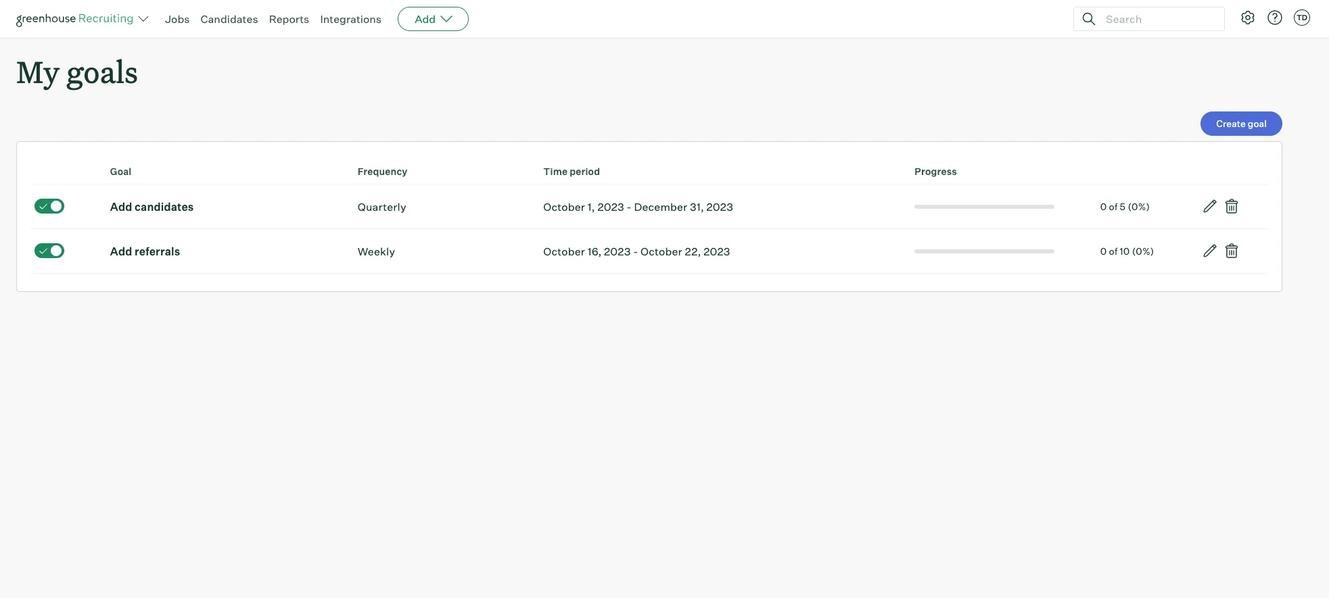 Task type: locate. For each thing, give the bounding box(es) containing it.
1 vertical spatial of
[[1110, 245, 1118, 257]]

edit goal icon image
[[1203, 198, 1219, 215], [1203, 243, 1219, 259]]

-
[[627, 200, 632, 214], [634, 245, 639, 258]]

1 horizontal spatial -
[[634, 245, 639, 258]]

of
[[1110, 201, 1118, 212], [1110, 245, 1118, 257]]

2 of from the top
[[1110, 245, 1118, 257]]

frequency
[[358, 166, 408, 177]]

october 1, 2023 - december 31, 2023
[[544, 200, 734, 214]]

1 edit goal icon image from the top
[[1203, 198, 1219, 215]]

1 vertical spatial add
[[110, 200, 132, 214]]

0 vertical spatial progress bar
[[915, 205, 1055, 209]]

1 progress bar from the top
[[915, 205, 1055, 209]]

add inside popup button
[[415, 12, 436, 26]]

0 vertical spatial -
[[627, 200, 632, 214]]

greenhouse recruiting image
[[16, 11, 138, 27]]

1 vertical spatial 0
[[1101, 245, 1108, 257]]

of left 5
[[1110, 201, 1118, 212]]

edit goal icon image for october 16, 2023 - october 22, 2023
[[1203, 243, 1219, 259]]

remove goal icon image for october 1, 2023 - december 31, 2023
[[1224, 198, 1241, 215]]

1 vertical spatial -
[[634, 245, 639, 258]]

integrations link
[[320, 12, 382, 26]]

2 progress bar from the top
[[915, 250, 1055, 254]]

0 vertical spatial (0%)
[[1128, 201, 1151, 212]]

create
[[1217, 118, 1247, 129]]

weekly
[[358, 245, 395, 258]]

progress bar for october 1, 2023 - december 31, 2023
[[915, 205, 1055, 209]]

2 remove goal icon image from the top
[[1224, 243, 1241, 259]]

2 0 from the top
[[1101, 245, 1108, 257]]

october 16, 2023 - october 22, 2023
[[544, 245, 731, 258]]

1 vertical spatial remove goal icon image
[[1224, 243, 1241, 259]]

(0%) for october 16, 2023 - october 22, 2023
[[1133, 245, 1155, 257]]

add for add
[[415, 12, 436, 26]]

candidates
[[201, 12, 258, 26]]

- for december
[[627, 200, 632, 214]]

(0%) for october 1, 2023 - december 31, 2023
[[1128, 201, 1151, 212]]

- right 16,
[[634, 245, 639, 258]]

october left "1,"
[[544, 200, 585, 214]]

remove goal icon image for october 16, 2023 - october 22, 2023
[[1224, 243, 1241, 259]]

0 left 5
[[1101, 201, 1108, 212]]

0 vertical spatial add
[[415, 12, 436, 26]]

add referrals
[[110, 245, 180, 258]]

2023 right 31,
[[707, 200, 734, 214]]

october
[[544, 200, 585, 214], [544, 245, 585, 258], [641, 245, 683, 258]]

of for october 16, 2023 - october 22, 2023
[[1110, 245, 1118, 257]]

jobs link
[[165, 12, 190, 26]]

2023 right '22,'
[[704, 245, 731, 258]]

0 horizontal spatial -
[[627, 200, 632, 214]]

None checkbox
[[35, 199, 64, 214]]

progress bar
[[915, 205, 1055, 209], [915, 250, 1055, 254]]

0 vertical spatial 0
[[1101, 201, 1108, 212]]

referrals
[[135, 245, 180, 258]]

0 left "10"
[[1101, 245, 1108, 257]]

reports
[[269, 12, 310, 26]]

1 vertical spatial edit goal icon image
[[1203, 243, 1219, 259]]

1 remove goal icon image from the top
[[1224, 198, 1241, 215]]

(0%) right 5
[[1128, 201, 1151, 212]]

1 vertical spatial (0%)
[[1133, 245, 1155, 257]]

goal
[[110, 166, 132, 177]]

period
[[570, 166, 600, 177]]

progress bar for october 16, 2023 - october 22, 2023
[[915, 250, 1055, 254]]

2 vertical spatial add
[[110, 245, 132, 258]]

5
[[1120, 201, 1126, 212]]

progress
[[915, 166, 958, 177]]

0 vertical spatial edit goal icon image
[[1203, 198, 1219, 215]]

add button
[[398, 7, 469, 31]]

0 vertical spatial remove goal icon image
[[1224, 198, 1241, 215]]

create goal
[[1217, 118, 1268, 129]]

of left "10"
[[1110, 245, 1118, 257]]

31,
[[690, 200, 705, 214]]

2023
[[598, 200, 625, 214], [707, 200, 734, 214], [604, 245, 631, 258], [704, 245, 731, 258]]

0 vertical spatial of
[[1110, 201, 1118, 212]]

None checkbox
[[35, 243, 64, 258]]

edit goal icon image for october 1, 2023 - december 31, 2023
[[1203, 198, 1219, 215]]

(0%) right "10"
[[1133, 245, 1155, 257]]

1 of from the top
[[1110, 201, 1118, 212]]

remove goal icon image
[[1224, 198, 1241, 215], [1224, 243, 1241, 259]]

- left december on the top of page
[[627, 200, 632, 214]]

1 0 from the top
[[1101, 201, 1108, 212]]

candidates
[[135, 200, 194, 214]]

my goals
[[16, 51, 138, 91]]

december
[[634, 200, 688, 214]]

td
[[1297, 13, 1308, 22]]

october for october 16, 2023 - october 22, 2023
[[544, 245, 585, 258]]

add
[[415, 12, 436, 26], [110, 200, 132, 214], [110, 245, 132, 258]]

(0%)
[[1128, 201, 1151, 212], [1133, 245, 1155, 257]]

1 vertical spatial progress bar
[[915, 250, 1055, 254]]

october left 16,
[[544, 245, 585, 258]]

0
[[1101, 201, 1108, 212], [1101, 245, 1108, 257]]

2 edit goal icon image from the top
[[1203, 243, 1219, 259]]



Task type: describe. For each thing, give the bounding box(es) containing it.
1,
[[588, 200, 595, 214]]

2023 right "1,"
[[598, 200, 625, 214]]

0 of 10 (0%)
[[1101, 245, 1155, 257]]

0 of 5 (0%)
[[1101, 201, 1151, 212]]

my
[[16, 51, 60, 91]]

0 for october 1, 2023 - december 31, 2023
[[1101, 201, 1108, 212]]

10
[[1120, 245, 1131, 257]]

goal
[[1249, 118, 1268, 129]]

2023 right 16,
[[604, 245, 631, 258]]

configure image
[[1241, 9, 1257, 26]]

- for october
[[634, 245, 639, 258]]

goals
[[66, 51, 138, 91]]

add candidates
[[110, 200, 194, 214]]

time
[[544, 166, 568, 177]]

add for add referrals
[[110, 245, 132, 258]]

reports link
[[269, 12, 310, 26]]

16,
[[588, 245, 602, 258]]

october for october 1, 2023 - december 31, 2023
[[544, 200, 585, 214]]

candidates link
[[201, 12, 258, 26]]

0 for october 16, 2023 - october 22, 2023
[[1101, 245, 1108, 257]]

td button
[[1292, 7, 1314, 28]]

time period
[[544, 166, 600, 177]]

quarterly
[[358, 200, 407, 214]]

jobs
[[165, 12, 190, 26]]

22,
[[685, 245, 702, 258]]

add for add candidates
[[110, 200, 132, 214]]

td button
[[1295, 9, 1311, 26]]

Search text field
[[1103, 9, 1213, 29]]

create goal button
[[1202, 112, 1283, 136]]

integrations
[[320, 12, 382, 26]]

of for october 1, 2023 - december 31, 2023
[[1110, 201, 1118, 212]]

october left '22,'
[[641, 245, 683, 258]]



Task type: vqa. For each thing, say whether or not it's contained in the screenshot.
the topmost '0'
yes



